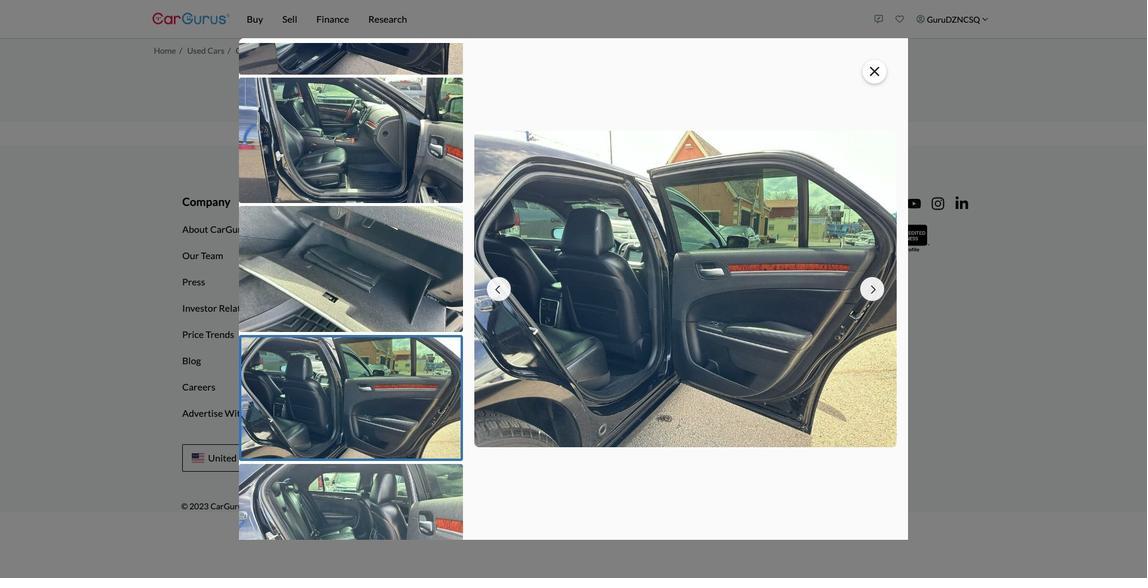 Task type: locate. For each thing, give the bounding box(es) containing it.
cargurus up team
[[210, 224, 251, 235]]

close image
[[870, 64, 880, 79]]

privacy inside 'link'
[[483, 250, 514, 261]]

information
[[623, 302, 673, 314]]

terms for terms
[[483, 195, 514, 208]]

about cargurus
[[182, 224, 251, 235]]

privacy down privacy policy 'link'
[[498, 276, 530, 288]]

dealers
[[368, 195, 407, 208]]

0 horizontal spatial my
[[483, 276, 496, 288]]

1 vertical spatial rights
[[278, 501, 301, 512]]

used
[[187, 45, 206, 55]]

my privacy rights
[[483, 276, 558, 288]]

us
[[769, 250, 780, 261]]

rights
[[531, 276, 558, 288], [278, 501, 301, 512]]

2 dealer from the top
[[349, 250, 377, 261]]

/ right cars at the left top
[[228, 45, 231, 55]]

/
[[179, 45, 182, 55], [228, 45, 231, 55], [287, 45, 290, 55], [332, 45, 335, 55]]

0 vertical spatial privacy
[[483, 250, 514, 261]]

about cargurus link
[[173, 216, 260, 243]]

investor relations link
[[173, 295, 267, 322]]

view vehicle photo 12 image
[[239, 465, 463, 579]]

/ left used
[[179, 45, 182, 55]]

denver
[[339, 45, 367, 55]]

rights up or
[[531, 276, 558, 288]]

1 vertical spatial help
[[733, 224, 753, 235]]

1 vertical spatial privacy
[[498, 276, 530, 288]]

or
[[532, 302, 541, 314]]

privacy down terms of use link
[[483, 250, 514, 261]]

terms left of on the left
[[483, 224, 508, 235]]

terms inside terms of use link
[[483, 224, 508, 235]]

advertise with cargurus link
[[173, 401, 298, 427]]

cargurus right with
[[248, 408, 289, 419]]

1 terms from the top
[[483, 195, 514, 208]]

add a car review image
[[875, 15, 884, 23]]

dealer signup link
[[340, 243, 416, 269]]

0 vertical spatial dealer
[[349, 224, 377, 235]]

click for the bbb business review of this auto listing service in cambridge ma image
[[874, 223, 931, 253]]

signup
[[379, 250, 407, 261]]

menu
[[869, 2, 995, 36]]

chrysler 300 link
[[236, 45, 283, 55]]

my
[[483, 276, 496, 288], [569, 302, 583, 314]]

for
[[349, 195, 366, 208]]

/ right 300
[[287, 45, 290, 55]]

based
[[519, 329, 545, 340]]

1 / from the left
[[179, 45, 182, 55]]

1 vertical spatial dealer
[[349, 250, 377, 261]]

(en)
[[267, 453, 285, 464]]

2 help from the top
[[733, 224, 753, 235]]

privacy
[[483, 250, 514, 261], [498, 276, 530, 288]]

view vehicle photo 8 image
[[239, 0, 463, 74]]

/ left "denver"
[[332, 45, 335, 55]]

© 2023 cargurus, inc., all rights reserved.
[[181, 501, 339, 512]]

terms
[[483, 195, 514, 208], [483, 224, 508, 235]]

trends
[[206, 329, 234, 340]]

do not sell or share my personal information link
[[474, 295, 682, 322]]

privacy policy
[[483, 250, 541, 261]]

privacy policy link
[[474, 243, 550, 269]]

help
[[733, 195, 757, 208], [733, 224, 753, 235]]

investor
[[182, 302, 217, 314]]

2 terms from the top
[[483, 224, 508, 235]]

security
[[483, 355, 517, 366]]

1 vertical spatial my
[[569, 302, 583, 314]]

dealer left signup
[[349, 250, 377, 261]]

view vehicle photo 11 image
[[239, 336, 463, 462]]

cargurus
[[210, 224, 251, 235], [248, 408, 289, 419]]

dealer resources link
[[340, 216, 432, 243]]

next image image
[[871, 285, 876, 294]]

price trends
[[182, 329, 234, 340]]

terms of use link
[[474, 216, 546, 243]]

relations
[[219, 302, 258, 314]]

rights right all
[[278, 501, 301, 512]]

price
[[182, 329, 204, 340]]

careers link
[[173, 374, 225, 401]]

dealer down "for"
[[349, 224, 377, 235]]

company
[[182, 195, 231, 208]]

my up "do"
[[483, 276, 496, 288]]

0 vertical spatial help
[[733, 195, 757, 208]]

home / used cars / chrysler 300 / colorado / denver
[[154, 45, 367, 55]]

menu bar
[[230, 0, 869, 38]]

careers
[[182, 381, 216, 393]]

help up contact
[[733, 224, 753, 235]]

300
[[269, 45, 283, 55]]

help inside 'link'
[[733, 224, 753, 235]]

interest-based ads
[[483, 329, 563, 340]]

home link
[[154, 45, 176, 55]]

0 vertical spatial terms
[[483, 195, 514, 208]]

policy
[[516, 250, 541, 261]]

about
[[182, 224, 208, 235]]

menu item
[[911, 2, 995, 36]]

dealer inside "link"
[[349, 224, 377, 235]]

states
[[239, 453, 265, 464]]

0 horizontal spatial rights
[[278, 501, 301, 512]]

dealer signup
[[349, 250, 407, 261]]

0 vertical spatial cargurus
[[210, 224, 251, 235]]

blog link
[[173, 348, 210, 374]]

dealer
[[349, 224, 377, 235], [349, 250, 377, 261]]

saved cars image
[[896, 15, 904, 23]]

vehicle full photo image
[[474, 131, 898, 448]]

1 vertical spatial terms
[[483, 224, 508, 235]]

not
[[497, 302, 513, 314]]

united
[[208, 453, 237, 464]]

colorado
[[294, 45, 328, 55]]

price trends link
[[173, 322, 243, 348]]

view vehicle photo 9 image
[[239, 77, 463, 204]]

cargurus logo homepage link image
[[152, 2, 230, 36]]

press link
[[173, 269, 214, 295]]

2023
[[189, 501, 209, 512]]

0 vertical spatial my
[[483, 276, 496, 288]]

1 horizontal spatial rights
[[531, 276, 558, 288]]

1 dealer from the top
[[349, 224, 377, 235]]

terms up the terms of use
[[483, 195, 514, 208]]

help up help 'link'
[[733, 195, 757, 208]]

my right share
[[569, 302, 583, 314]]

do not sell or share my personal information
[[483, 302, 673, 314]]



Task type: describe. For each thing, give the bounding box(es) containing it.
3 / from the left
[[287, 45, 290, 55]]

1 horizontal spatial my
[[569, 302, 583, 314]]

cars
[[208, 45, 225, 55]]

terms for terms of use
[[483, 224, 508, 235]]

team
[[201, 250, 223, 261]]

share
[[543, 302, 567, 314]]

press
[[182, 276, 205, 288]]

chrysler
[[236, 45, 267, 55]]

interest-
[[483, 329, 520, 340]]

blog
[[182, 355, 201, 366]]

dealer for dealer resources
[[349, 224, 377, 235]]

advertise
[[182, 408, 223, 419]]

contact us
[[733, 250, 780, 261]]

terms of use
[[483, 224, 537, 235]]

previous image image
[[496, 285, 501, 294]]

reserved.
[[302, 501, 339, 512]]

interest-based ads link
[[474, 322, 572, 348]]

view vehicle photo 10 image
[[239, 207, 463, 333]]

for dealers
[[349, 195, 407, 208]]

used cars link
[[187, 45, 225, 55]]

inc.,
[[250, 501, 264, 512]]

colorado link
[[294, 45, 328, 55]]

use
[[520, 224, 537, 235]]

investor relations
[[182, 302, 258, 314]]

©
[[181, 501, 188, 512]]

1 vertical spatial cargurus
[[248, 408, 289, 419]]

personal
[[584, 302, 621, 314]]

of
[[510, 224, 519, 235]]

all
[[266, 501, 276, 512]]

home
[[154, 45, 176, 55]]

our team link
[[173, 243, 232, 269]]

0 vertical spatial rights
[[531, 276, 558, 288]]

us image
[[192, 454, 205, 463]]

our
[[182, 250, 199, 261]]

do
[[483, 302, 495, 314]]

2 / from the left
[[228, 45, 231, 55]]

cargurus logo homepage link link
[[152, 2, 230, 36]]

dealer resources
[[349, 224, 423, 235]]

my privacy rights link
[[474, 269, 567, 295]]

with
[[225, 408, 246, 419]]

advertise with cargurus
[[182, 408, 289, 419]]

1 help from the top
[[733, 195, 757, 208]]

dealer for dealer signup
[[349, 250, 377, 261]]

united states (en)
[[208, 453, 285, 464]]

sell
[[515, 302, 530, 314]]

cargurus,
[[211, 501, 248, 512]]

our team
[[182, 250, 223, 261]]

ads
[[547, 329, 563, 340]]

contact
[[733, 250, 767, 261]]

resources
[[379, 224, 423, 235]]

help link
[[724, 216, 762, 243]]

security link
[[474, 348, 526, 374]]

4 / from the left
[[332, 45, 335, 55]]

contact us link
[[724, 243, 789, 269]]



Task type: vqa. For each thing, say whether or not it's contained in the screenshot.
©
yes



